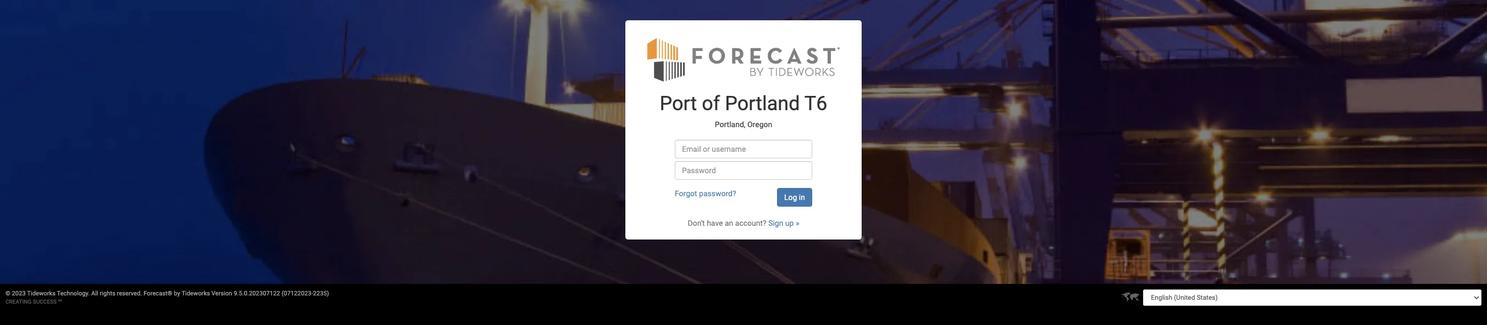 Task type: locate. For each thing, give the bounding box(es) containing it.
0 horizontal spatial tideworks
[[27, 291, 56, 298]]

©
[[5, 291, 10, 298]]

1 horizontal spatial tideworks
[[182, 291, 210, 298]]

(07122023-
[[282, 291, 313, 298]]

1 tideworks from the left
[[27, 291, 56, 298]]

don't
[[688, 219, 705, 228]]

all
[[91, 291, 98, 298]]

creating
[[5, 300, 31, 306]]

2 tideworks from the left
[[182, 291, 210, 298]]

account?
[[735, 219, 767, 228]]

have
[[707, 219, 723, 228]]

password?
[[699, 190, 736, 199]]

forgot
[[675, 190, 697, 199]]

tideworks up success
[[27, 291, 56, 298]]

portland,
[[715, 120, 746, 129]]

tideworks right 'by'
[[182, 291, 210, 298]]

port of portland t6 portland, oregon
[[660, 92, 827, 129]]

forecast®
[[144, 291, 172, 298]]

tideworks
[[27, 291, 56, 298], [182, 291, 210, 298]]

version
[[212, 291, 232, 298]]

Password password field
[[675, 162, 812, 180]]

© 2023 tideworks technology. all rights reserved. forecast® by tideworks version 9.5.0.202307122 (07122023-2235) creating success ℠
[[5, 291, 329, 306]]

by
[[174, 291, 180, 298]]

forecast® by tideworks image
[[648, 37, 840, 83]]

an
[[725, 219, 733, 228]]

portland
[[725, 92, 800, 116]]

sign up » link
[[768, 219, 799, 228]]



Task type: describe. For each thing, give the bounding box(es) containing it.
success
[[33, 300, 57, 306]]

sign
[[768, 219, 784, 228]]

don't have an account? sign up »
[[688, 219, 799, 228]]

reserved.
[[117, 291, 142, 298]]

℠
[[58, 300, 62, 306]]

rights
[[100, 291, 115, 298]]

technology.
[[57, 291, 90, 298]]

of
[[702, 92, 720, 116]]

»
[[796, 219, 799, 228]]

9.5.0.202307122
[[234, 291, 280, 298]]

2023
[[12, 291, 26, 298]]

port
[[660, 92, 697, 116]]

log in button
[[777, 189, 812, 207]]

up
[[785, 219, 794, 228]]

forgot password? link
[[675, 190, 736, 199]]

log
[[784, 194, 797, 202]]

Email or username text field
[[675, 140, 812, 159]]

forgot password? log in
[[675, 190, 805, 202]]

t6
[[805, 92, 827, 116]]

in
[[799, 194, 805, 202]]

oregon
[[748, 120, 772, 129]]

2235)
[[313, 291, 329, 298]]



Task type: vqa. For each thing, say whether or not it's contained in the screenshot.
Company to the right
no



